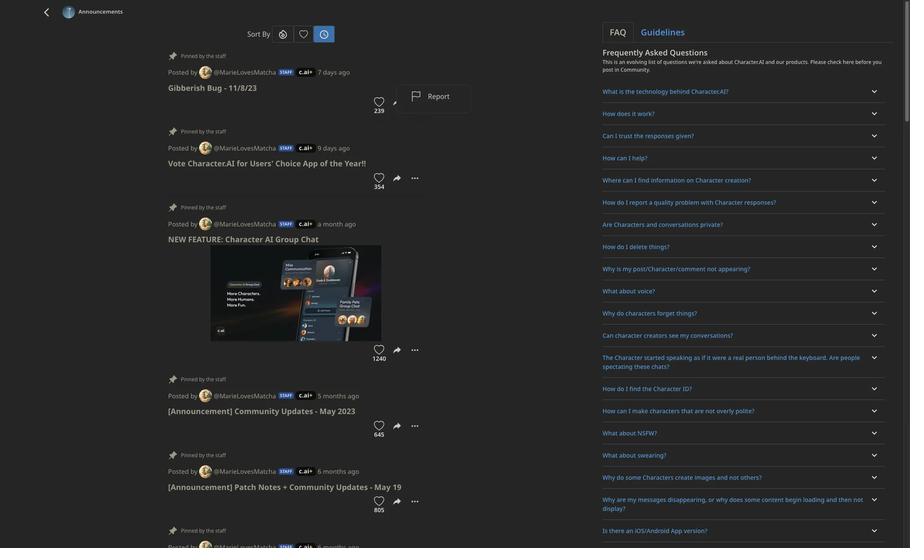 Task type: vqa. For each thing, say whether or not it's contained in the screenshot.


Task type: describe. For each thing, give the bounding box(es) containing it.
14 list item from the top
[[603, 378, 885, 400]]

an
[[619, 58, 626, 66]]

community.
[[621, 66, 651, 73]]

5 months ago
[[318, 392, 359, 400]]

pinned for [announcement] community updates - may 2023
[[181, 376, 198, 383]]

0 horizontal spatial character.ai
[[188, 159, 235, 169]]

@marielovesmatcha for community
[[214, 392, 276, 400]]

staff for patch
[[215, 452, 226, 459]]

7 list item from the top
[[603, 214, 885, 236]]

pinned by the staff for feature:
[[181, 204, 226, 211]]

months for community
[[323, 467, 346, 476]]

21 list item from the top
[[603, 542, 885, 548]]

12 list item from the top
[[603, 325, 885, 347]]

more options image for vote character.ai for users' choice app of the year!!
[[410, 173, 420, 184]]

staff for users'
[[280, 145, 292, 151]]

pinned for new feature: character ai group chat
[[181, 204, 198, 211]]

1 vertical spatial community
[[289, 482, 334, 492]]

the for gibberish bug - 11/8/23
[[206, 52, 214, 60]]

16 list item from the top
[[603, 422, 885, 445]]

more options image for [announcement] community updates - may 2023
[[410, 421, 420, 431]]

2 like image from the top
[[374, 345, 385, 355]]

7
[[318, 68, 322, 77]]

8 list item from the top
[[603, 236, 885, 258]]

c.ai + for +
[[299, 467, 313, 475]]

pinned by the staff for character.ai
[[181, 128, 226, 135]]

asked
[[703, 58, 718, 66]]

9 days ago
[[318, 144, 350, 152]]

15 list item from the top
[[603, 400, 885, 422]]

a month ago
[[318, 220, 356, 228]]

pinned by the staff for patch
[[181, 452, 226, 459]]

staff inside button
[[215, 528, 226, 535]]

11 list item from the top
[[603, 302, 885, 325]]

1 vertical spatial may
[[375, 482, 391, 492]]

more options image
[[410, 97, 420, 108]]

pinned by the staff for bug
[[181, 52, 226, 60]]

10 list item from the top
[[603, 280, 885, 302]]

6 months ago
[[318, 467, 359, 476]]

share image for [announcement] patch notes + community updates - may 19
[[392, 497, 403, 507]]

posted for [announcement] community updates - may 2023
[[168, 392, 189, 400]]

like image for year!!
[[374, 173, 385, 184]]

ago for new feature: character ai group chat
[[345, 220, 356, 228]]

[announcement] patch notes + community updates - may 19
[[168, 482, 402, 492]]

of inside this is an evolving list of questions we're asked about character.ai and our products. please check here before you post in community.
[[657, 58, 662, 66]]

staff for bug
[[215, 52, 226, 60]]

@marielovesmatcha staff for updates
[[214, 392, 292, 400]]

asked
[[645, 47, 668, 57]]

notes
[[258, 482, 281, 492]]

1 vertical spatial of
[[320, 159, 328, 169]]

report button
[[406, 88, 462, 104]]

newest first image
[[319, 29, 329, 40]]

354
[[374, 183, 385, 191]]

+ for +
[[309, 467, 313, 475]]

c.ai for users'
[[299, 144, 309, 152]]

ago for [announcement] community updates - may 2023
[[348, 392, 359, 400]]

is
[[614, 58, 618, 66]]

patch
[[235, 482, 256, 492]]

posted for [announcement] patch notes + community updates - may 19
[[168, 467, 189, 476]]

character
[[225, 234, 263, 245]]

posted for gibberish bug - 11/8/23
[[168, 68, 189, 77]]

more options image for [announcement] patch notes + community updates - may 19
[[410, 497, 420, 507]]

gibberish
[[168, 83, 205, 93]]

@marielovesmatcha for patch
[[214, 467, 276, 476]]

posted by for [announcement] community updates - may 2023
[[168, 392, 198, 400]]

please
[[811, 58, 827, 66]]

posted for new feature: character ai group chat
[[168, 220, 189, 228]]

by inside button
[[199, 528, 205, 535]]

13 list item from the top
[[603, 347, 885, 378]]

0 horizontal spatial updates
[[281, 406, 313, 416]]

pinned by the staff inside button
[[181, 528, 226, 535]]

days for vote character.ai for users' choice app of the year!!
[[323, 144, 337, 152]]

7 days ago
[[318, 68, 350, 77]]

ai
[[265, 234, 273, 245]]

pinned by the staff for community
[[181, 376, 226, 383]]

the for new feature: character ai group chat
[[206, 204, 214, 211]]

@marielovesmatcha for bug
[[214, 68, 276, 77]]

17 list item from the top
[[603, 445, 885, 467]]

for
[[237, 159, 248, 169]]

239
[[374, 107, 385, 115]]

18 list item from the top
[[603, 467, 885, 489]]

20 list item from the top
[[603, 520, 885, 542]]

[announcement] community updates - may 2023
[[168, 406, 356, 416]]

posted by for vote character.ai for users' choice app of the year!!
[[168, 144, 198, 152]]

ago for vote character.ai for users' choice app of the year!!
[[339, 144, 350, 152]]

sort by
[[248, 29, 270, 39]]

ago for gibberish bug - 11/8/23
[[339, 68, 350, 77]]

post
[[603, 66, 614, 73]]

staff for feature:
[[215, 204, 226, 211]]

evolving
[[627, 58, 647, 66]]

4 list item from the top
[[603, 147, 885, 169]]

month
[[323, 220, 343, 228]]

the for [announcement] community updates - may 2023
[[206, 376, 214, 383]]

guidelines
[[641, 26, 685, 38]]

5 list item from the top
[[603, 169, 885, 191]]

a
[[318, 220, 321, 228]]

most liked first image
[[299, 30, 308, 39]]

c.ai for +
[[299, 467, 309, 475]]

5
[[318, 392, 322, 400]]

2023
[[338, 406, 356, 416]]

the for vote character.ai for users' choice app of the year!!
[[206, 128, 214, 135]]

like image for gibberish bug - 11/8/23
[[374, 97, 385, 108]]

vote character.ai for users' choice app of the year!!
[[168, 159, 366, 169]]

we're
[[689, 58, 702, 66]]

6
[[318, 467, 322, 476]]

staff for community
[[215, 376, 226, 383]]

+ right the notes
[[283, 482, 287, 492]]

year!!
[[345, 159, 366, 169]]

c.ai for ai
[[299, 220, 309, 228]]

bug
[[207, 83, 222, 93]]

11/8/23
[[229, 83, 257, 93]]

c.ai + for -
[[299, 391, 313, 400]]

character.ai inside this is an evolving list of questions we're asked about character.ai and our products. please check here before you post in community.
[[735, 58, 764, 66]]

share image for gibberish bug - 11/8/23
[[392, 97, 403, 108]]



Task type: locate. For each thing, give the bounding box(es) containing it.
0 vertical spatial may
[[320, 406, 336, 416]]

@marielovesmatcha up patch
[[214, 467, 276, 476]]

645
[[374, 430, 385, 439]]

updates
[[281, 406, 313, 416], [336, 482, 368, 492]]

this
[[603, 58, 613, 66]]

products.
[[786, 58, 809, 66]]

staff up [announcement] patch notes + community updates - may 19
[[280, 469, 292, 475]]

0 vertical spatial like image
[[374, 97, 385, 108]]

- left 2023
[[315, 406, 318, 416]]

pinned by the staff button
[[168, 523, 424, 548]]

19 list item from the top
[[603, 489, 885, 520]]

4 more options image from the top
[[410, 497, 420, 507]]

9
[[318, 144, 322, 152]]

c.ai + for 11/8/23
[[299, 68, 313, 76]]

share image for vote character.ai for users' choice app of the year!!
[[392, 173, 403, 184]]

like image
[[374, 173, 385, 184], [374, 345, 385, 355], [374, 497, 385, 507]]

4 c.ai from the top
[[299, 391, 309, 400]]

and
[[766, 58, 775, 66]]

+ for users'
[[309, 144, 313, 152]]

6 staff from the top
[[215, 528, 226, 535]]

ago up 2023
[[348, 392, 359, 400]]

character.ai left and
[[735, 58, 764, 66]]

@marielovesmatcha for feature:
[[214, 220, 276, 228]]

2 @marielovesmatcha staff from the top
[[214, 144, 292, 152]]

faq link
[[603, 22, 634, 43]]

0 vertical spatial updates
[[281, 406, 313, 416]]

1 share image from the top
[[392, 97, 403, 108]]

c.ai + for users'
[[299, 144, 313, 152]]

ago right the 6
[[348, 467, 359, 476]]

@marielovesmatcha up 11/8/23
[[214, 68, 276, 77]]

2 share image from the top
[[392, 173, 403, 184]]

+ for 11/8/23
[[309, 68, 313, 76]]

staff
[[280, 69, 292, 75], [280, 145, 292, 151], [280, 221, 292, 227], [280, 393, 292, 399], [280, 469, 292, 475]]

more options image right share image
[[410, 421, 420, 431]]

4 pinned from the top
[[181, 376, 198, 383]]

staff left 7 on the top left of page
[[280, 69, 292, 75]]

1 horizontal spatial updates
[[336, 482, 368, 492]]

c.ai for -
[[299, 391, 309, 400]]

announcements
[[79, 8, 123, 15]]

questions
[[664, 58, 688, 66]]

2 vertical spatial like image
[[374, 497, 385, 507]]

[announcement] for [announcement] community updates - may 2023
[[168, 406, 233, 416]]

days
[[323, 68, 337, 77], [323, 144, 337, 152]]

2 more options image from the top
[[410, 345, 420, 355]]

pinned inside button
[[181, 528, 198, 535]]

months right 5
[[323, 392, 346, 400]]

0 vertical spatial -
[[224, 83, 227, 93]]

5 staff from the top
[[215, 452, 226, 459]]

c.ai + for ai
[[299, 220, 313, 228]]

+ left the a
[[309, 220, 313, 228]]

users'
[[250, 159, 274, 169]]

@marielovesmatcha
[[214, 68, 276, 77], [214, 144, 276, 152], [214, 220, 276, 228], [214, 392, 276, 400], [214, 467, 276, 476]]

check
[[828, 58, 842, 66]]

4 posted from the top
[[168, 392, 189, 400]]

months
[[323, 392, 346, 400], [323, 467, 346, 476]]

1 pinned by the staff from the top
[[181, 52, 226, 60]]

1 days from the top
[[323, 68, 337, 77]]

3 like image from the top
[[374, 497, 385, 507]]

@marielovesmatcha staff up [announcement] community updates - may 2023
[[214, 392, 292, 400]]

1 vertical spatial [announcement]
[[168, 482, 233, 492]]

choice
[[276, 159, 301, 169]]

[announcement]
[[168, 406, 233, 416], [168, 482, 233, 492]]

1 c.ai + from the top
[[299, 68, 313, 76]]

0 vertical spatial days
[[323, 68, 337, 77]]

our
[[776, 58, 785, 66]]

pinned for gibberish bug - 11/8/23
[[181, 52, 198, 60]]

1 months from the top
[[323, 392, 346, 400]]

0 horizontal spatial of
[[320, 159, 328, 169]]

@marielovesmatcha up [announcement] community updates - may 2023
[[214, 392, 276, 400]]

c.ai +
[[299, 68, 313, 76], [299, 144, 313, 152], [299, 220, 313, 228], [299, 391, 313, 400], [299, 467, 313, 475]]

805
[[374, 506, 385, 514]]

ago right month
[[345, 220, 356, 228]]

5 @marielovesmatcha staff from the top
[[214, 467, 292, 476]]

+ left 5
[[309, 391, 313, 400]]

+ left the 6
[[309, 467, 313, 475]]

c.ai left 7 on the top left of page
[[299, 68, 309, 76]]

0 vertical spatial of
[[657, 58, 662, 66]]

@marielovesmatcha staff up character
[[214, 220, 292, 228]]

before
[[856, 58, 872, 66]]

c.ai + left 9
[[299, 144, 313, 152]]

community
[[235, 406, 279, 416], [289, 482, 334, 492]]

c.ai for 11/8/23
[[299, 68, 309, 76]]

the for [announcement] patch notes + community updates - may 19
[[206, 452, 214, 459]]

share image right 354
[[392, 173, 403, 184]]

staff
[[215, 52, 226, 60], [215, 128, 226, 135], [215, 204, 226, 211], [215, 376, 226, 383], [215, 452, 226, 459], [215, 528, 226, 535]]

months for may
[[323, 392, 346, 400]]

c.ai + left 7 on the top left of page
[[299, 68, 313, 76]]

5 posted by from the top
[[168, 467, 198, 476]]

more options image right 354
[[410, 173, 420, 184]]

frequently asked questions
[[603, 47, 708, 57]]

guidelines link
[[634, 22, 693, 43]]

staff for 11/8/23
[[280, 69, 292, 75]]

days right 7 on the top left of page
[[323, 68, 337, 77]]

staff up choice
[[280, 145, 292, 151]]

more options image right 1240
[[410, 345, 420, 355]]

0 vertical spatial community
[[235, 406, 279, 416]]

5 posted from the top
[[168, 467, 189, 476]]

share image down 19 at the left of the page
[[392, 497, 403, 507]]

0 vertical spatial [announcement]
[[168, 406, 233, 416]]

c.ai left 9
[[299, 144, 309, 152]]

vote
[[168, 159, 186, 169]]

5 pinned from the top
[[181, 452, 198, 459]]

@marielovesmatcha staff up 11/8/23
[[214, 68, 292, 77]]

2 pinned by the staff from the top
[[181, 128, 226, 135]]

1 [announcement] from the top
[[168, 406, 233, 416]]

@marielovesmatcha staff for for
[[214, 144, 292, 152]]

share image
[[392, 97, 403, 108], [392, 173, 403, 184], [392, 345, 403, 355], [392, 497, 403, 507]]

3 list item from the top
[[603, 125, 885, 147]]

days right 9
[[323, 144, 337, 152]]

3 @marielovesmatcha from the top
[[214, 220, 276, 228]]

2 [announcement] from the top
[[168, 482, 233, 492]]

2 horizontal spatial -
[[370, 482, 373, 492]]

months right the 6
[[323, 467, 346, 476]]

1 vertical spatial months
[[323, 467, 346, 476]]

0 horizontal spatial may
[[320, 406, 336, 416]]

1 @marielovesmatcha staff from the top
[[214, 68, 292, 77]]

@marielovesmatcha staff for character
[[214, 220, 292, 228]]

1 list item from the top
[[603, 81, 885, 103]]

1 posted by from the top
[[168, 68, 198, 77]]

1 vertical spatial updates
[[336, 482, 368, 492]]

4 staff from the top
[[215, 376, 226, 383]]

3 share image from the top
[[392, 345, 403, 355]]

this is an evolving list of questions we're asked about character.ai and our products. please check here before you post in community.
[[603, 58, 882, 73]]

3 pinned from the top
[[181, 204, 198, 211]]

4 posted by from the top
[[168, 392, 198, 400]]

+ for ai
[[309, 220, 313, 228]]

4 pinned by the staff from the top
[[181, 376, 226, 383]]

3 more options image from the top
[[410, 421, 420, 431]]

staff for -
[[280, 393, 292, 399]]

ago for [announcement] patch notes + community updates - may 19
[[348, 467, 359, 476]]

4 staff from the top
[[280, 393, 292, 399]]

+ left 7 on the top left of page
[[309, 68, 313, 76]]

sort
[[248, 29, 261, 39]]

4 c.ai + from the top
[[299, 391, 313, 400]]

like image
[[374, 97, 385, 108], [374, 421, 385, 431]]

character.ai
[[735, 58, 764, 66], [188, 159, 235, 169]]

may down 5
[[320, 406, 336, 416]]

5 @marielovesmatcha from the top
[[214, 467, 276, 476]]

5 pinned by the staff from the top
[[181, 452, 226, 459]]

9 list item from the top
[[603, 258, 885, 280]]

2 pinned from the top
[[181, 128, 198, 135]]

- left 19 at the left of the page
[[370, 482, 373, 492]]

-
[[224, 83, 227, 93], [315, 406, 318, 416], [370, 482, 373, 492]]

ago up year!! on the left top of page
[[339, 144, 350, 152]]

in
[[615, 66, 620, 73]]

1 vertical spatial -
[[315, 406, 318, 416]]

1 staff from the top
[[280, 69, 292, 75]]

1 horizontal spatial of
[[657, 58, 662, 66]]

list item
[[603, 81, 885, 103], [603, 103, 885, 125], [603, 125, 885, 147], [603, 147, 885, 169], [603, 169, 885, 191], [603, 191, 885, 214], [603, 214, 885, 236], [603, 236, 885, 258], [603, 258, 885, 280], [603, 280, 885, 302], [603, 302, 885, 325], [603, 325, 885, 347], [603, 347, 885, 378], [603, 378, 885, 400], [603, 400, 885, 422], [603, 422, 885, 445], [603, 445, 885, 467], [603, 467, 885, 489], [603, 489, 885, 520], [603, 520, 885, 542], [603, 542, 885, 548]]

0 vertical spatial months
[[323, 392, 346, 400]]

you
[[873, 58, 882, 66]]

of
[[657, 58, 662, 66], [320, 159, 328, 169]]

@marielovesmatcha staff for notes
[[214, 467, 292, 476]]

frequently
[[603, 47, 643, 57]]

@marielovesmatcha staff for -
[[214, 68, 292, 77]]

0 horizontal spatial -
[[224, 83, 227, 93]]

0 vertical spatial like image
[[374, 173, 385, 184]]

gibberish bug - 11/8/23
[[168, 83, 257, 93]]

the
[[206, 52, 214, 60], [206, 128, 214, 135], [330, 159, 343, 169], [206, 204, 214, 211], [206, 376, 214, 383], [206, 452, 214, 459], [206, 528, 214, 535]]

c.ai left the 6
[[299, 467, 309, 475]]

list
[[603, 81, 885, 548]]

@marielovesmatcha staff
[[214, 68, 292, 77], [214, 144, 292, 152], [214, 220, 292, 228], [214, 392, 292, 400], [214, 467, 292, 476]]

@marielovesmatcha up character
[[214, 220, 276, 228]]

pinned for [announcement] patch notes + community updates - may 19
[[181, 452, 198, 459]]

2 posted from the top
[[168, 144, 189, 152]]

3 staff from the top
[[215, 204, 226, 211]]

[announcement] for [announcement] patch notes + community updates - may 19
[[168, 482, 233, 492]]

3 c.ai from the top
[[299, 220, 309, 228]]

1 horizontal spatial character.ai
[[735, 58, 764, 66]]

like image left share image
[[374, 421, 385, 431]]

@marielovesmatcha up for
[[214, 144, 276, 152]]

the inside button
[[206, 528, 214, 535]]

6 pinned by the staff from the top
[[181, 528, 226, 535]]

share image left more options icon
[[392, 97, 403, 108]]

chat
[[301, 234, 319, 245]]

@marielovesmatcha staff up users'
[[214, 144, 292, 152]]

2 months from the top
[[323, 467, 346, 476]]

like image for [announcement] community updates - may 2023
[[374, 421, 385, 431]]

ago right 7 on the top left of page
[[339, 68, 350, 77]]

- right bug
[[224, 83, 227, 93]]

1 vertical spatial like image
[[374, 345, 385, 355]]

pinned
[[181, 52, 198, 60], [181, 128, 198, 135], [181, 204, 198, 211], [181, 376, 198, 383], [181, 452, 198, 459], [181, 528, 198, 535]]

posted by
[[168, 68, 198, 77], [168, 144, 198, 152], [168, 220, 198, 228], [168, 392, 198, 400], [168, 467, 198, 476]]

c.ai left the a
[[299, 220, 309, 228]]

about
[[719, 58, 733, 66]]

faq
[[610, 26, 627, 38]]

more options image right 805
[[410, 497, 420, 507]]

c.ai
[[299, 68, 309, 76], [299, 144, 309, 152], [299, 220, 309, 228], [299, 391, 309, 400], [299, 467, 309, 475]]

staff for +
[[280, 469, 292, 475]]

here
[[843, 58, 854, 66]]

0 horizontal spatial community
[[235, 406, 279, 416]]

5 staff from the top
[[280, 469, 292, 475]]

2 vertical spatial -
[[370, 482, 373, 492]]

1 vertical spatial days
[[323, 144, 337, 152]]

more options image
[[410, 173, 420, 184], [410, 345, 420, 355], [410, 421, 420, 431], [410, 497, 420, 507]]

@marielovesmatcha for character.ai
[[214, 144, 276, 152]]

like image left more options icon
[[374, 97, 385, 108]]

pinned for vote character.ai for users' choice app of the year!!
[[181, 128, 198, 135]]

posted by for gibberish bug - 11/8/23
[[168, 68, 198, 77]]

+ left 9
[[309, 144, 313, 152]]

5 c.ai from the top
[[299, 467, 309, 475]]

list
[[649, 58, 656, 66]]

group
[[275, 234, 299, 245]]

posted by for [announcement] patch notes + community updates - may 19
[[168, 467, 198, 476]]

2 staff from the top
[[280, 145, 292, 151]]

may left 19 at the left of the page
[[375, 482, 391, 492]]

feature:
[[188, 234, 223, 245]]

3 c.ai + from the top
[[299, 220, 313, 228]]

2 staff from the top
[[215, 128, 226, 135]]

staff up group
[[280, 221, 292, 227]]

0 vertical spatial character.ai
[[735, 58, 764, 66]]

1 c.ai from the top
[[299, 68, 309, 76]]

like image for 19
[[374, 497, 385, 507]]

3 posted from the top
[[168, 220, 189, 228]]

of right app
[[320, 159, 328, 169]]

4 @marielovesmatcha staff from the top
[[214, 392, 292, 400]]

new
[[168, 234, 186, 245]]

staff up [announcement] community updates - may 2023
[[280, 393, 292, 399]]

report
[[428, 92, 450, 101]]

1 more options image from the top
[[410, 173, 420, 184]]

1 horizontal spatial may
[[375, 482, 391, 492]]

3 posted by from the top
[[168, 220, 198, 228]]

posted for vote character.ai for users' choice app of the year!!
[[168, 144, 189, 152]]

1240
[[373, 355, 386, 363]]

2 @marielovesmatcha from the top
[[214, 144, 276, 152]]

c.ai + left the 6
[[299, 467, 313, 475]]

2 c.ai + from the top
[[299, 144, 313, 152]]

questions
[[670, 47, 708, 57]]

by
[[199, 52, 205, 60], [191, 68, 198, 77], [199, 128, 205, 135], [191, 144, 198, 152], [199, 204, 205, 211], [191, 220, 198, 228], [199, 376, 205, 383], [191, 392, 198, 400], [199, 452, 205, 459], [191, 467, 198, 476], [199, 528, 205, 535]]

+ for -
[[309, 391, 313, 400]]

top first image
[[278, 29, 288, 40]]

1 horizontal spatial -
[[315, 406, 318, 416]]

posted by for new feature: character ai group chat
[[168, 220, 198, 228]]

2 c.ai from the top
[[299, 144, 309, 152]]

3 pinned by the staff from the top
[[181, 204, 226, 211]]

share image right 1240
[[392, 345, 403, 355]]

of right list
[[657, 58, 662, 66]]

1 staff from the top
[[215, 52, 226, 60]]

19
[[393, 482, 402, 492]]

6 list item from the top
[[603, 191, 885, 214]]

1 @marielovesmatcha from the top
[[214, 68, 276, 77]]

2 like image from the top
[[374, 421, 385, 431]]

pinned by the staff
[[181, 52, 226, 60], [181, 128, 226, 135], [181, 204, 226, 211], [181, 376, 226, 383], [181, 452, 226, 459], [181, 528, 226, 535]]

3 @marielovesmatcha staff from the top
[[214, 220, 292, 228]]

2 days from the top
[[323, 144, 337, 152]]

c.ai left 5
[[299, 391, 309, 400]]

1 posted from the top
[[168, 68, 189, 77]]

5 c.ai + from the top
[[299, 467, 313, 475]]

3 staff from the top
[[280, 221, 292, 227]]

c.ai + left the a
[[299, 220, 313, 228]]

share image
[[392, 421, 403, 431]]

ago
[[339, 68, 350, 77], [339, 144, 350, 152], [345, 220, 356, 228], [348, 392, 359, 400], [348, 467, 359, 476]]

by
[[262, 29, 270, 39]]

1 vertical spatial character.ai
[[188, 159, 235, 169]]

1 horizontal spatial community
[[289, 482, 334, 492]]

+
[[309, 68, 313, 76], [309, 144, 313, 152], [309, 220, 313, 228], [309, 391, 313, 400], [309, 467, 313, 475], [283, 482, 287, 492]]

1 pinned from the top
[[181, 52, 198, 60]]

posted
[[168, 68, 189, 77], [168, 144, 189, 152], [168, 220, 189, 228], [168, 392, 189, 400], [168, 467, 189, 476]]

app
[[303, 159, 318, 169]]

new feature: character ai group chat
[[168, 234, 319, 245]]

4 @marielovesmatcha from the top
[[214, 392, 276, 400]]

staff for character.ai
[[215, 128, 226, 135]]

4 share image from the top
[[392, 497, 403, 507]]

@marielovesmatcha staff up patch
[[214, 467, 292, 476]]

character.ai left for
[[188, 159, 235, 169]]

staff for ai
[[280, 221, 292, 227]]

may
[[320, 406, 336, 416], [375, 482, 391, 492]]

2 posted by from the top
[[168, 144, 198, 152]]

1 like image from the top
[[374, 173, 385, 184]]

1 like image from the top
[[374, 97, 385, 108]]

c.ai + left 5
[[299, 391, 313, 400]]

1 vertical spatial like image
[[374, 421, 385, 431]]

2 list item from the top
[[603, 103, 885, 125]]

6 pinned from the top
[[181, 528, 198, 535]]

days for gibberish bug - 11/8/23
[[323, 68, 337, 77]]



